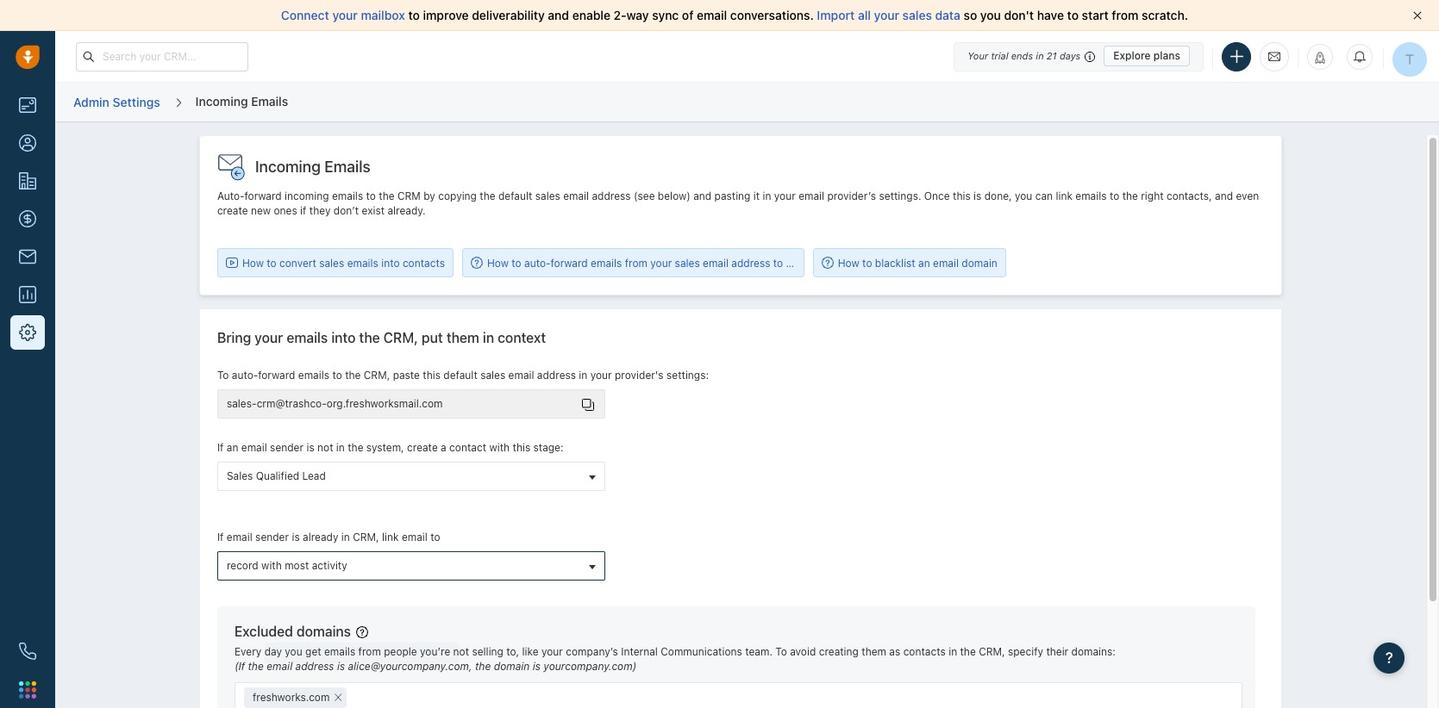 Task type: describe. For each thing, give the bounding box(es) containing it.
auto-forward incoming emails to the crm by copying the default sales email address (see below) and pasting it in your email provider's settings. once this is done, you can link emails to the right contacts, and even create new ones if they don't exist already.
[[217, 190, 1259, 217]]

excluded
[[234, 625, 293, 640]]

convert
[[279, 257, 316, 270]]

1 vertical spatial forward
[[551, 257, 588, 270]]

stage:
[[533, 442, 564, 454]]

record
[[227, 560, 258, 573]]

scratch.
[[1142, 8, 1188, 22]]

how to blacklist an email domain link
[[821, 256, 998, 271]]

domain inside every day you get emails from people you're not selling to, like your company's internal communications team. to avoid creating them as contacts in the crm, specify their domains: (if the email address is alice@yourcompany.com, the domain is yourcompany.com)
[[494, 661, 530, 673]]

admin settings
[[73, 95, 160, 109]]

selling
[[472, 646, 504, 659]]

to auto-forward emails to the crm, paste this default sales email address in your provider's settings:
[[217, 369, 709, 382]]

1 horizontal spatial create
[[407, 442, 438, 454]]

email down "auto-forward incoming emails to the crm by copying the default sales email address (see below) and pasting it in your email provider's settings. once this is done, you can link emails to the right contacts, and even create new ones if they don't exist already."
[[703, 257, 729, 270]]

email down context
[[508, 369, 534, 382]]

1 horizontal spatial an
[[918, 257, 930, 270]]

specify
[[1008, 646, 1043, 659]]

activity
[[312, 560, 347, 573]]

to right mailbox
[[408, 8, 420, 22]]

if
[[300, 204, 306, 217]]

in left provider's
[[579, 369, 587, 382]]

1 horizontal spatial emails
[[324, 158, 371, 176]]

email right blacklist
[[933, 257, 959, 270]]

import all your sales data link
[[817, 8, 964, 22]]

in inside every day you get emails from people you're not selling to, like your company's internal communications team. to avoid creating them as contacts in the crm, specify their domains: (if the email address is alice@yourcompany.com, the domain is yourcompany.com)
[[949, 646, 957, 659]]

crm, right already
[[353, 531, 379, 544]]

how to convert sales emails into contacts link
[[226, 256, 445, 271]]

context
[[498, 330, 546, 346]]

your down below)
[[650, 257, 672, 270]]

enable
[[572, 8, 610, 22]]

days
[[1060, 50, 1081, 61]]

domains:
[[1071, 646, 1116, 659]]

of
[[682, 8, 694, 22]]

from for your
[[358, 646, 381, 659]]

contacts,
[[1167, 190, 1212, 203]]

you inside "auto-forward incoming emails to the crm by copying the default sales email address (see below) and pasting it in your email provider's settings. once this is done, you can link emails to the right contacts, and even create new ones if they don't exist already."
[[1015, 190, 1032, 203]]

can
[[1035, 190, 1053, 203]]

in right already
[[341, 531, 350, 544]]

0 horizontal spatial auto-
[[232, 369, 258, 382]]

exist
[[362, 204, 385, 217]]

1 horizontal spatial domain
[[962, 257, 998, 270]]

0 horizontal spatial and
[[548, 8, 569, 22]]

record with most activity button
[[217, 552, 605, 581]]

(if
[[234, 661, 245, 673]]

Search your CRM... text field
[[76, 42, 248, 71]]

address down "auto-forward incoming emails to the crm by copying the default sales email address (see below) and pasting it in your email provider's settings. once this is done, you can link emails to the right contacts, and even create new ones if they don't exist already."
[[732, 257, 770, 270]]

team.
[[745, 646, 773, 659]]

way
[[626, 8, 649, 22]]

0 vertical spatial to
[[217, 369, 229, 382]]

domains
[[296, 625, 351, 640]]

contact
[[449, 442, 486, 454]]

phone image
[[19, 643, 36, 661]]

1 vertical spatial sender
[[255, 531, 289, 544]]

provider's
[[615, 369, 664, 382]]

their
[[1046, 646, 1069, 659]]

alice@yourcompany.com,
[[348, 661, 472, 673]]

sales qualified lead
[[227, 470, 326, 483]]

creating
[[819, 646, 859, 659]]

in left context
[[483, 330, 494, 346]]

0 vertical spatial not
[[317, 442, 333, 454]]

don't
[[334, 204, 359, 217]]

them inside every day you get emails from people you're not selling to, like your company's internal communications team. to avoid creating them as contacts in the crm, specify their domains: (if the email address is alice@yourcompany.com, the domain is yourcompany.com)
[[862, 646, 886, 659]]

to up context
[[512, 257, 521, 270]]

address inside "auto-forward incoming emails to the crm by copying the default sales email address (see below) and pasting it in your email provider's settings. once this is done, you can link emails to the right contacts, and even create new ones if they don't exist already."
[[592, 190, 631, 203]]

default inside "auto-forward incoming emails to the crm by copying the default sales email address (see below) and pasting it in your email provider's settings. once this is done, you can link emails to the right contacts, and even create new ones if they don't exist already."
[[498, 190, 532, 203]]

mailbox
[[361, 8, 405, 22]]

address inside every day you get emails from people you're not selling to, like your company's internal communications team. to avoid creating them as contacts in the crm, specify their domains: (if the email address is alice@yourcompany.com, the domain is yourcompany.com)
[[295, 661, 334, 673]]

what's new image
[[1314, 51, 1326, 63]]

×
[[334, 688, 343, 706]]

0 vertical spatial you
[[980, 8, 1001, 22]]

is down like
[[533, 661, 541, 673]]

copying
[[438, 190, 477, 203]]

your inside every day you get emails from people you're not selling to, like your company's internal communications team. to avoid creating them as contacts in the crm, specify their domains: (if the email address is alice@yourcompany.com, the domain is yourcompany.com)
[[541, 646, 563, 659]]

to inside every day you get emails from people you're not selling to, like your company's internal communications team. to avoid creating them as contacts in the crm, specify their domains: (if the email address is alice@yourcompany.com, the domain is yourcompany.com)
[[775, 646, 787, 659]]

right
[[1141, 190, 1164, 203]]

how to auto-forward emails from your sales email address to the crm link
[[471, 256, 828, 271]]

with inside button
[[261, 560, 282, 573]]

the left system,
[[348, 442, 363, 454]]

ones
[[274, 204, 297, 217]]

crm inside "auto-forward incoming emails to the crm by copying the default sales email address (see below) and pasting it in your email provider's settings. once this is done, you can link emails to the right contacts, and even create new ones if they don't exist already."
[[397, 190, 421, 203]]

email up record on the bottom
[[227, 531, 252, 544]]

(see
[[634, 190, 655, 203]]

deliverability
[[472, 8, 545, 22]]

the down selling on the left of the page
[[475, 661, 491, 673]]

1 vertical spatial an
[[227, 442, 238, 454]]

0 vertical spatial incoming emails
[[195, 94, 288, 108]]

in down sales-crm@trashco-org.freshworksmail.com
[[336, 442, 345, 454]]

link inside "auto-forward incoming emails to the crm by copying the default sales email address (see below) and pasting it in your email provider's settings. once this is done, you can link emails to the right contacts, and even create new ones if they don't exist already."
[[1056, 190, 1073, 203]]

to left start at top right
[[1067, 8, 1079, 22]]

incoming
[[285, 190, 329, 203]]

your left mailbox
[[332, 8, 358, 22]]

0 vertical spatial into
[[381, 257, 400, 270]]

most
[[285, 560, 309, 573]]

conversations.
[[730, 8, 814, 22]]

email inside every day you get emails from people you're not selling to, like your company's internal communications team. to avoid creating them as contacts in the crm, specify their domains: (if the email address is alice@yourcompany.com, the domain is yourcompany.com)
[[267, 661, 292, 673]]

1 horizontal spatial with
[[489, 442, 510, 454]]

1 horizontal spatial auto-
[[524, 257, 551, 270]]

paste
[[393, 369, 420, 382]]

to up exist
[[366, 190, 376, 203]]

sales
[[227, 470, 253, 483]]

to up sales-crm@trashco-org.freshworksmail.com
[[332, 369, 342, 382]]

as
[[889, 646, 900, 659]]

sales-crm@trashco-org.freshworksmail.com
[[227, 398, 443, 410]]

1 horizontal spatial and
[[693, 190, 712, 203]]

if for if an email sender is not in the system, create a contact with this stage:
[[217, 442, 224, 454]]

in left 21
[[1036, 50, 1044, 61]]

email up record with most activity button
[[402, 531, 428, 544]]

lead
[[302, 470, 326, 483]]

2 vertical spatial forward
[[258, 369, 295, 382]]

freshworks.com
[[253, 692, 330, 705]]

forward inside "auto-forward incoming emails to the crm by copying the default sales email address (see below) and pasting it in your email provider's settings. once this is done, you can link emails to the right contacts, and even create new ones if they don't exist already."
[[244, 190, 282, 203]]

already
[[303, 531, 338, 544]]

to,
[[506, 646, 519, 659]]

email left (see at the left top
[[563, 190, 589, 203]]

email right of
[[697, 8, 727, 22]]

excluded domains
[[234, 625, 351, 640]]

in inside "auto-forward incoming emails to the crm by copying the default sales email address (see below) and pasting it in your email provider's settings. once this is done, you can link emails to the right contacts, and even create new ones if they don't exist already."
[[763, 190, 771, 203]]

the left right
[[1122, 190, 1138, 203]]

done,
[[984, 190, 1012, 203]]

connect your mailbox to improve deliverability and enable 2-way sync of email conversations. import all your sales data so you don't have to start from scratch.
[[281, 8, 1188, 22]]

every day you get emails from people you're not selling to, like your company's internal communications team. to avoid creating them as contacts in the crm, specify their domains: (if the email address is alice@yourcompany.com, the domain is yourcompany.com)
[[234, 646, 1116, 673]]

21
[[1047, 50, 1057, 61]]

your right all
[[874, 8, 899, 22]]

0 horizontal spatial them
[[446, 330, 479, 346]]

from for crm
[[625, 257, 648, 270]]

2-
[[614, 8, 626, 22]]

it
[[753, 190, 760, 203]]

crm, left paste
[[364, 369, 390, 382]]

you're
[[420, 646, 450, 659]]

how to auto-forward emails from your sales email address to the crm
[[487, 257, 828, 270]]

day
[[264, 646, 282, 659]]

sales inside how to auto-forward emails from your sales email address to the crm link
[[675, 257, 700, 270]]

1 horizontal spatial incoming
[[255, 158, 321, 176]]

they
[[309, 204, 331, 217]]

all
[[858, 8, 871, 22]]

the left the specify
[[960, 646, 976, 659]]

admin
[[73, 95, 109, 109]]

org.freshworksmail.com
[[327, 398, 443, 410]]

close image
[[1413, 11, 1422, 20]]



Task type: vqa. For each thing, say whether or not it's contained in the screenshot.
ADD FOLLOW-UP TASK
no



Task type: locate. For each thing, give the bounding box(es) containing it.
to down "auto-forward incoming emails to the crm by copying the default sales email address (see below) and pasting it in your email provider's settings. once this is done, you can link emails to the right contacts, and even create new ones if they don't exist already."
[[773, 257, 783, 270]]

every
[[234, 646, 262, 659]]

0 vertical spatial this
[[953, 190, 971, 203]]

you left get
[[285, 646, 302, 659]]

is up '×' button
[[337, 661, 345, 673]]

sender up record with most activity
[[255, 531, 289, 544]]

this inside "auto-forward incoming emails to the crm by copying the default sales email address (see below) and pasting it in your email provider's settings. once this is done, you can link emails to the right contacts, and even create new ones if they don't exist already."
[[953, 190, 971, 203]]

avoid
[[790, 646, 816, 659]]

into up sales-crm@trashco-org.freshworksmail.com
[[331, 330, 356, 346]]

contacts right as
[[903, 646, 946, 659]]

address down get
[[295, 661, 334, 673]]

0 vertical spatial incoming
[[195, 94, 248, 108]]

explore plans link
[[1104, 46, 1190, 66]]

is left done,
[[974, 190, 982, 203]]

not inside every day you get emails from people you're not selling to, like your company's internal communications team. to avoid creating them as contacts in the crm, specify their domains: (if the email address is alice@yourcompany.com, the domain is yourcompany.com)
[[453, 646, 469, 659]]

to left convert
[[267, 257, 277, 270]]

sales qualified lead button
[[217, 462, 605, 492]]

settings
[[113, 95, 160, 109]]

domain
[[962, 257, 998, 270], [494, 661, 530, 673]]

people
[[384, 646, 417, 659]]

how for how to convert sales emails into contacts
[[242, 257, 264, 270]]

domain down to,
[[494, 661, 530, 673]]

default right the copying on the top of the page
[[498, 190, 532, 203]]

0 horizontal spatial an
[[227, 442, 238, 454]]

1 vertical spatial with
[[261, 560, 282, 573]]

incoming up incoming
[[255, 158, 321, 176]]

0 vertical spatial an
[[918, 257, 930, 270]]

to
[[408, 8, 420, 22], [1067, 8, 1079, 22], [366, 190, 376, 203], [1110, 190, 1119, 203], [267, 257, 277, 270], [512, 257, 521, 270], [773, 257, 783, 270], [862, 257, 872, 270], [332, 369, 342, 382], [430, 531, 440, 544]]

0 horizontal spatial you
[[285, 646, 302, 659]]

an
[[918, 257, 930, 270], [227, 442, 238, 454]]

email down day
[[267, 661, 292, 673]]

1 horizontal spatial default
[[498, 190, 532, 203]]

yourcompany.com)
[[543, 661, 637, 673]]

to left avoid on the right of page
[[775, 646, 787, 659]]

to left right
[[1110, 190, 1119, 203]]

phone element
[[10, 635, 45, 669]]

internal
[[621, 646, 658, 659]]

the up sales-crm@trashco-org.freshworksmail.com
[[345, 369, 361, 382]]

1 horizontal spatial link
[[1056, 190, 1073, 203]]

how to convert sales emails into contacts
[[242, 257, 445, 270]]

1 horizontal spatial to
[[775, 646, 787, 659]]

sales-
[[227, 398, 257, 410]]

contacts down the already.
[[403, 257, 445, 270]]

explore plans
[[1113, 49, 1180, 62]]

crm down the provider's
[[805, 257, 828, 270]]

0 vertical spatial create
[[217, 204, 248, 217]]

and left even
[[1215, 190, 1233, 203]]

an up sales
[[227, 442, 238, 454]]

if an email sender is not in the system, create a contact with this stage:
[[217, 442, 564, 454]]

0 vertical spatial domain
[[962, 257, 998, 270]]

0 vertical spatial with
[[489, 442, 510, 454]]

the right the (if
[[248, 661, 264, 673]]

and
[[548, 8, 569, 22], [693, 190, 712, 203], [1215, 190, 1233, 203]]

not up lead
[[317, 442, 333, 454]]

company's
[[566, 646, 618, 659]]

the left put
[[359, 330, 380, 346]]

0 vertical spatial contacts
[[403, 257, 445, 270]]

1 horizontal spatial into
[[381, 257, 400, 270]]

and right below)
[[693, 190, 712, 203]]

2 horizontal spatial from
[[1112, 8, 1139, 22]]

1 vertical spatial contacts
[[903, 646, 946, 659]]

once
[[924, 190, 950, 203]]

emails
[[251, 94, 288, 108], [324, 158, 371, 176]]

them left as
[[862, 646, 886, 659]]

0 vertical spatial if
[[217, 442, 224, 454]]

2 vertical spatial this
[[513, 442, 530, 454]]

pasting
[[714, 190, 751, 203]]

your inside "auto-forward incoming emails to the crm by copying the default sales email address (see below) and pasting it in your email provider's settings. once this is done, you can link emails to the right contacts, and even create new ones if they don't exist already."
[[774, 190, 796, 203]]

the down "auto-forward incoming emails to the crm by copying the default sales email address (see below) and pasting it in your email provider's settings. once this is done, you can link emails to the right contacts, and even create new ones if they don't exist already."
[[786, 257, 802, 270]]

1 horizontal spatial from
[[625, 257, 648, 270]]

create inside "auto-forward incoming emails to the crm by copying the default sales email address (see below) and pasting it in your email provider's settings. once this is done, you can link emails to the right contacts, and even create new ones if they don't exist already."
[[217, 204, 248, 217]]

0 vertical spatial default
[[498, 190, 532, 203]]

to up record with most activity button
[[430, 531, 440, 544]]

plans
[[1154, 49, 1180, 62]]

crm, left put
[[383, 330, 418, 346]]

1 vertical spatial default
[[444, 369, 478, 382]]

0 horizontal spatial from
[[358, 646, 381, 659]]

1 vertical spatial incoming
[[255, 158, 321, 176]]

1 horizontal spatial crm
[[805, 257, 828, 270]]

so
[[964, 8, 977, 22]]

1 horizontal spatial not
[[453, 646, 469, 659]]

by
[[424, 190, 435, 203]]

how for how to auto-forward emails from your sales email address to the crm
[[487, 257, 509, 270]]

from left "people" on the left of the page
[[358, 646, 381, 659]]

in right as
[[949, 646, 957, 659]]

2 horizontal spatial how
[[838, 257, 859, 270]]

and left enable
[[548, 8, 569, 22]]

you inside every day you get emails from people you're not selling to, like your company's internal communications team. to avoid creating them as contacts in the crm, specify their domains: (if the email address is alice@yourcompany.com, the domain is yourcompany.com)
[[285, 646, 302, 659]]

email left the provider's
[[799, 190, 824, 203]]

3 how from the left
[[838, 257, 859, 270]]

create left a
[[407, 442, 438, 454]]

1 horizontal spatial them
[[862, 646, 886, 659]]

from inside every day you get emails from people you're not selling to, like your company's internal communications team. to avoid creating them as contacts in the crm, specify their domains: (if the email address is alice@yourcompany.com, the domain is yourcompany.com)
[[358, 646, 381, 659]]

1 horizontal spatial contacts
[[903, 646, 946, 659]]

put
[[422, 330, 443, 346]]

1 vertical spatial into
[[331, 330, 356, 346]]

None search field
[[347, 688, 369, 708]]

to left blacklist
[[862, 257, 872, 270]]

0 vertical spatial sender
[[270, 442, 304, 454]]

0 horizontal spatial incoming
[[195, 94, 248, 108]]

0 horizontal spatial crm
[[397, 190, 421, 203]]

contacts
[[403, 257, 445, 270], [903, 646, 946, 659]]

2 if from the top
[[217, 531, 224, 544]]

already.
[[388, 204, 426, 217]]

get
[[305, 646, 321, 659]]

an right blacklist
[[918, 257, 930, 270]]

how
[[242, 257, 264, 270], [487, 257, 509, 270], [838, 257, 859, 270]]

1 vertical spatial incoming emails
[[255, 158, 371, 176]]

freshworks switcher image
[[19, 682, 36, 699]]

1 vertical spatial if
[[217, 531, 224, 544]]

this right paste
[[423, 369, 441, 382]]

auto- up context
[[524, 257, 551, 270]]

sync
[[652, 8, 679, 22]]

2 horizontal spatial you
[[1015, 190, 1032, 203]]

email up sales
[[241, 442, 267, 454]]

address
[[592, 190, 631, 203], [732, 257, 770, 270], [537, 369, 576, 382], [295, 661, 334, 673]]

communications
[[661, 646, 742, 659]]

0 horizontal spatial to
[[217, 369, 229, 382]]

1 vertical spatial crm
[[805, 257, 828, 270]]

domain down done,
[[962, 257, 998, 270]]

0 vertical spatial forward
[[244, 190, 282, 203]]

in right it
[[763, 190, 771, 203]]

you right so
[[980, 8, 1001, 22]]

your right it
[[774, 190, 796, 203]]

if for if email sender is already in crm, link email to
[[217, 531, 224, 544]]

0 horizontal spatial domain
[[494, 661, 530, 673]]

how left convert
[[242, 257, 264, 270]]

1 vertical spatial auto-
[[232, 369, 258, 382]]

don't
[[1004, 8, 1034, 22]]

how to blacklist an email domain
[[838, 257, 998, 270]]

with left most
[[261, 560, 282, 573]]

send email image
[[1268, 49, 1280, 64]]

is up lead
[[306, 442, 314, 454]]

your right bring
[[255, 330, 283, 346]]

2 vertical spatial you
[[285, 646, 302, 659]]

1 horizontal spatial how
[[487, 257, 509, 270]]

link up record with most activity button
[[382, 531, 399, 544]]

you
[[980, 8, 1001, 22], [1015, 190, 1032, 203], [285, 646, 302, 659]]

0 horizontal spatial how
[[242, 257, 264, 270]]

is left already
[[292, 531, 300, 544]]

1 vertical spatial link
[[382, 531, 399, 544]]

crm
[[397, 190, 421, 203], [805, 257, 828, 270]]

0 horizontal spatial default
[[444, 369, 478, 382]]

link
[[1056, 190, 1073, 203], [382, 531, 399, 544]]

1 vertical spatial domain
[[494, 661, 530, 673]]

0 horizontal spatial link
[[382, 531, 399, 544]]

the
[[379, 190, 395, 203], [480, 190, 495, 203], [1122, 190, 1138, 203], [786, 257, 802, 270], [359, 330, 380, 346], [345, 369, 361, 382], [348, 442, 363, 454], [960, 646, 976, 659], [248, 661, 264, 673], [475, 661, 491, 673]]

your
[[968, 50, 988, 61]]

forward
[[244, 190, 282, 203], [551, 257, 588, 270], [258, 369, 295, 382]]

crm, inside every day you get emails from people you're not selling to, like your company's internal communications team. to avoid creating them as contacts in the crm, specify their domains: (if the email address is alice@yourcompany.com, the domain is yourcompany.com)
[[979, 646, 1005, 659]]

incoming
[[195, 94, 248, 108], [255, 158, 321, 176]]

1 if from the top
[[217, 442, 224, 454]]

1 vertical spatial them
[[862, 646, 886, 659]]

to up sales-
[[217, 369, 229, 382]]

trial
[[991, 50, 1008, 61]]

your left provider's
[[590, 369, 612, 382]]

crm, left the specify
[[979, 646, 1005, 659]]

a
[[441, 442, 446, 454]]

bring
[[217, 330, 251, 346]]

record with most activity
[[227, 560, 347, 573]]

× button
[[330, 688, 347, 706]]

like
[[522, 646, 539, 659]]

not right you're at the bottom of page
[[453, 646, 469, 659]]

this left stage:
[[513, 442, 530, 454]]

0 vertical spatial emails
[[251, 94, 288, 108]]

1 vertical spatial to
[[775, 646, 787, 659]]

with right contact at the bottom left of page
[[489, 442, 510, 454]]

sender up the qualified
[[270, 442, 304, 454]]

is inside "auto-forward incoming emails to the crm by copying the default sales email address (see below) and pasting it in your email provider's settings. once this is done, you can link emails to the right contacts, and even create new ones if they don't exist already."
[[974, 190, 982, 203]]

address left (see at the left top
[[592, 190, 631, 203]]

0 horizontal spatial this
[[423, 369, 441, 382]]

incoming down search your crm... text box
[[195, 94, 248, 108]]

how up context
[[487, 257, 509, 270]]

0 vertical spatial crm
[[397, 190, 421, 203]]

auto-
[[524, 257, 551, 270], [232, 369, 258, 382]]

1 horizontal spatial you
[[980, 8, 1001, 22]]

0 vertical spatial link
[[1056, 190, 1073, 203]]

0 vertical spatial auto-
[[524, 257, 551, 270]]

the right the copying on the top of the page
[[480, 190, 495, 203]]

crm@trashco-
[[257, 398, 327, 410]]

data
[[935, 8, 960, 22]]

create down the auto-
[[217, 204, 248, 217]]

have
[[1037, 8, 1064, 22]]

settings.
[[879, 190, 921, 203]]

improve
[[423, 8, 469, 22]]

0 vertical spatial them
[[446, 330, 479, 346]]

this right once
[[953, 190, 971, 203]]

your right like
[[541, 646, 563, 659]]

if
[[217, 442, 224, 454], [217, 531, 224, 544]]

1 horizontal spatial this
[[513, 442, 530, 454]]

1 vertical spatial create
[[407, 442, 438, 454]]

2 horizontal spatial this
[[953, 190, 971, 203]]

1 vertical spatial you
[[1015, 190, 1032, 203]]

1 vertical spatial emails
[[324, 158, 371, 176]]

you left can
[[1015, 190, 1032, 203]]

default right paste
[[444, 369, 478, 382]]

the up exist
[[379, 190, 395, 203]]

sales inside 'how to convert sales emails into contacts' link
[[319, 257, 344, 270]]

2 horizontal spatial and
[[1215, 190, 1233, 203]]

ends
[[1011, 50, 1033, 61]]

0 horizontal spatial not
[[317, 442, 333, 454]]

1 how from the left
[[242, 257, 264, 270]]

contacts inside every day you get emails from people you're not selling to, like your company's internal communications team. to avoid creating them as contacts in the crm, specify their domains: (if the email address is alice@yourcompany.com, the domain is yourcompany.com)
[[903, 646, 946, 659]]

0 horizontal spatial emails
[[251, 94, 288, 108]]

settings:
[[667, 369, 709, 382]]

provider's
[[827, 190, 876, 203]]

0 horizontal spatial create
[[217, 204, 248, 217]]

2 vertical spatial from
[[358, 646, 381, 659]]

2 how from the left
[[487, 257, 509, 270]]

0 horizontal spatial contacts
[[403, 257, 445, 270]]

your trial ends in 21 days
[[968, 50, 1081, 61]]

new
[[251, 204, 271, 217]]

sales inside "auto-forward incoming emails to the crm by copying the default sales email address (see below) and pasting it in your email provider's settings. once this is done, you can link emails to the right contacts, and even create new ones if they don't exist already."
[[535, 190, 560, 203]]

from down (see at the left top
[[625, 257, 648, 270]]

0 horizontal spatial into
[[331, 330, 356, 346]]

1 vertical spatial not
[[453, 646, 469, 659]]

how for how to blacklist an email domain
[[838, 257, 859, 270]]

0 vertical spatial from
[[1112, 8, 1139, 22]]

even
[[1236, 190, 1259, 203]]

connect
[[281, 8, 329, 22]]

into down the already.
[[381, 257, 400, 270]]

sender
[[270, 442, 304, 454], [255, 531, 289, 544]]

sales
[[903, 8, 932, 22], [535, 190, 560, 203], [319, 257, 344, 270], [675, 257, 700, 270], [480, 369, 505, 382]]

auto- up sales-
[[232, 369, 258, 382]]

to
[[217, 369, 229, 382], [775, 646, 787, 659]]

from right start at top right
[[1112, 8, 1139, 22]]

emails inside every day you get emails from people you're not selling to, like your company's internal communications team. to avoid creating them as contacts in the crm, specify their domains: (if the email address is alice@yourcompany.com, the domain is yourcompany.com)
[[324, 646, 355, 659]]

1 vertical spatial from
[[625, 257, 648, 270]]

bring your emails into the crm, put them in context
[[217, 330, 546, 346]]

crm,
[[383, 330, 418, 346], [364, 369, 390, 382], [353, 531, 379, 544], [979, 646, 1005, 659]]

1 vertical spatial this
[[423, 369, 441, 382]]

them
[[446, 330, 479, 346], [862, 646, 886, 659]]

how left blacklist
[[838, 257, 859, 270]]

import
[[817, 8, 855, 22]]

address down context
[[537, 369, 576, 382]]

link right can
[[1056, 190, 1073, 203]]

crm up the already.
[[397, 190, 421, 203]]

0 horizontal spatial with
[[261, 560, 282, 573]]



